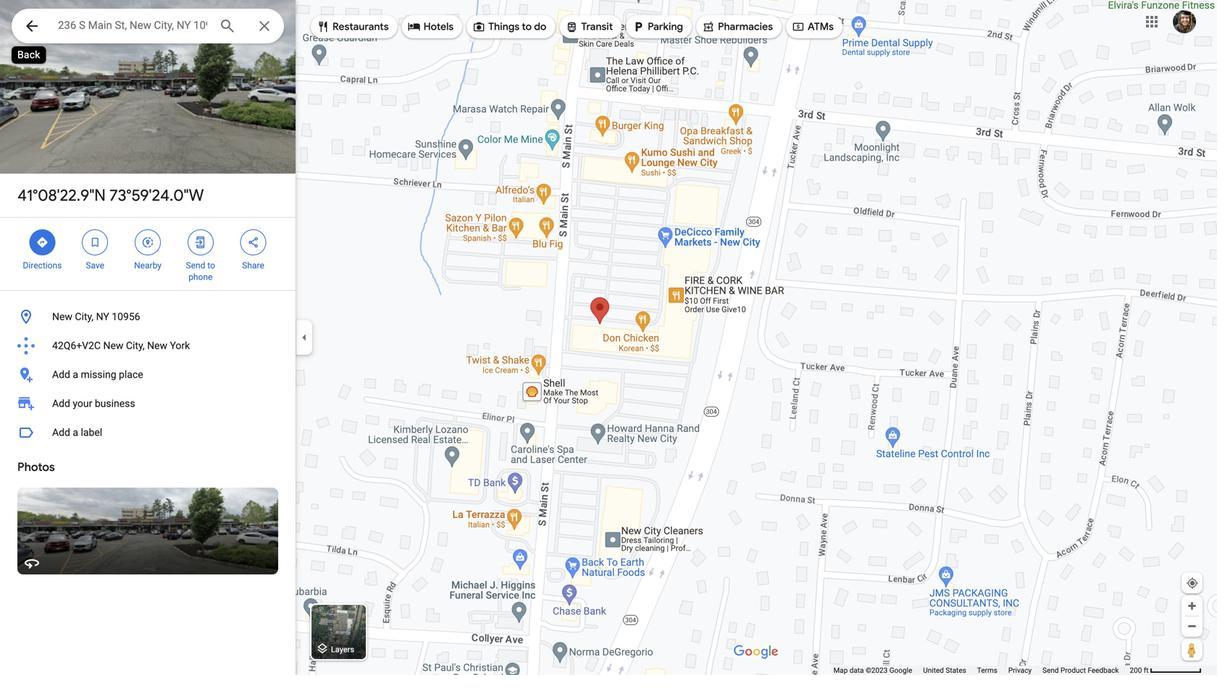 Task type: describe. For each thing, give the bounding box(es) containing it.

[[472, 19, 486, 35]]

atms
[[808, 20, 834, 33]]

send product feedback
[[1043, 667, 1119, 676]]

your
[[73, 398, 92, 410]]

41°08'22.9"n 73°59'24.0"w main content
[[0, 0, 296, 676]]

united states button
[[923, 667, 966, 676]]

42q6+v2c new city, new york
[[52, 340, 190, 352]]


[[565, 19, 578, 35]]

share
[[242, 261, 264, 271]]


[[792, 19, 805, 35]]

layers
[[331, 646, 354, 655]]

©2023
[[866, 667, 888, 676]]

 restaurants
[[317, 19, 389, 35]]

footer inside google maps 'element'
[[834, 667, 1130, 676]]

collapse side panel image
[[296, 330, 312, 346]]

parking
[[648, 20, 683, 33]]

to inside  things to do
[[522, 20, 532, 33]]

things
[[488, 20, 520, 33]]

new city, ny 10956 button
[[0, 303, 296, 332]]

 pharmacies
[[702, 19, 773, 35]]

200 ft
[[1130, 667, 1149, 676]]

2 horizontal spatial new
[[147, 340, 167, 352]]

200
[[1130, 667, 1142, 676]]

united
[[923, 667, 944, 676]]

to inside send to phone
[[207, 261, 215, 271]]

google maps element
[[0, 0, 1217, 676]]


[[36, 235, 49, 251]]

new city, ny 10956
[[52, 311, 140, 323]]


[[408, 19, 421, 35]]

save
[[86, 261, 104, 271]]

send product feedback button
[[1043, 667, 1119, 676]]

add your business link
[[0, 390, 296, 419]]


[[194, 235, 207, 251]]

city, inside 'button'
[[126, 340, 145, 352]]

send for send product feedback
[[1043, 667, 1059, 676]]

42q6+v2c new city, new york button
[[0, 332, 296, 361]]

terms button
[[977, 667, 998, 676]]

privacy button
[[1008, 667, 1032, 676]]

zoom out image
[[1187, 622, 1198, 632]]

add a label button
[[0, 419, 296, 448]]

show street view coverage image
[[1182, 640, 1203, 661]]

 search field
[[12, 9, 284, 46]]


[[247, 235, 260, 251]]

restaurants
[[333, 20, 389, 33]]

 transit
[[565, 19, 613, 35]]

 button
[[12, 9, 52, 46]]

zoom in image
[[1187, 601, 1198, 612]]


[[632, 19, 645, 35]]



Task type: vqa. For each thing, say whether or not it's contained in the screenshot.
bottom CITY,
yes



Task type: locate. For each thing, give the bounding box(es) containing it.
to up phone
[[207, 261, 215, 271]]

73°59'24.0"w
[[109, 185, 204, 206]]

transit
[[581, 20, 613, 33]]

1 a from the top
[[73, 369, 78, 381]]

terms
[[977, 667, 998, 676]]

a
[[73, 369, 78, 381], [73, 427, 78, 439]]

send inside button
[[1043, 667, 1059, 676]]

send up phone
[[186, 261, 205, 271]]

hotels
[[424, 20, 454, 33]]

3 add from the top
[[52, 427, 70, 439]]

send inside send to phone
[[186, 261, 205, 271]]

google account: giulia masi  
(giulia.masi@adept.ai) image
[[1173, 10, 1196, 33]]


[[23, 16, 41, 37]]

new up the 42q6+v2c
[[52, 311, 72, 323]]

add a missing place
[[52, 369, 143, 381]]

a left missing
[[73, 369, 78, 381]]

add left the label
[[52, 427, 70, 439]]

add for add a missing place
[[52, 369, 70, 381]]

41°08'22.9"n
[[17, 185, 106, 206]]

privacy
[[1008, 667, 1032, 676]]

1 add from the top
[[52, 369, 70, 381]]

add your business
[[52, 398, 135, 410]]

42q6+v2c
[[52, 340, 101, 352]]

 atms
[[792, 19, 834, 35]]

product
[[1061, 667, 1086, 676]]

1 vertical spatial to
[[207, 261, 215, 271]]

from your device image
[[1186, 577, 1199, 590]]

1 horizontal spatial to
[[522, 20, 532, 33]]

0 horizontal spatial to
[[207, 261, 215, 271]]

missing
[[81, 369, 116, 381]]

None field
[[58, 17, 207, 34]]

feedback
[[1088, 667, 1119, 676]]

phone
[[189, 272, 213, 283]]

1 vertical spatial a
[[73, 427, 78, 439]]


[[317, 19, 330, 35]]

new down ny on the top of the page
[[103, 340, 123, 352]]

add left your
[[52, 398, 70, 410]]


[[702, 19, 715, 35]]

1 vertical spatial send
[[1043, 667, 1059, 676]]

send for send to phone
[[186, 261, 205, 271]]

0 vertical spatial to
[[522, 20, 532, 33]]

0 vertical spatial send
[[186, 261, 205, 271]]

nearby
[[134, 261, 162, 271]]

business
[[95, 398, 135, 410]]

map
[[834, 667, 848, 676]]

city,
[[75, 311, 94, 323], [126, 340, 145, 352]]

data
[[850, 667, 864, 676]]

0 vertical spatial add
[[52, 369, 70, 381]]


[[89, 235, 102, 251]]

pharmacies
[[718, 20, 773, 33]]

 hotels
[[408, 19, 454, 35]]

city, inside button
[[75, 311, 94, 323]]

send to phone
[[186, 261, 215, 283]]

a left the label
[[73, 427, 78, 439]]

add for add a label
[[52, 427, 70, 439]]

send
[[186, 261, 205, 271], [1043, 667, 1059, 676]]

 things to do
[[472, 19, 546, 35]]

add
[[52, 369, 70, 381], [52, 398, 70, 410], [52, 427, 70, 439]]

0 vertical spatial a
[[73, 369, 78, 381]]

0 horizontal spatial new
[[52, 311, 72, 323]]

new
[[52, 311, 72, 323], [103, 340, 123, 352], [147, 340, 167, 352]]

to
[[522, 20, 532, 33], [207, 261, 215, 271]]

ny
[[96, 311, 109, 323]]

236 S Main St, New City, NY 10956 field
[[12, 9, 284, 43]]


[[141, 235, 154, 251]]

new left york
[[147, 340, 167, 352]]

1 horizontal spatial new
[[103, 340, 123, 352]]

1 vertical spatial add
[[52, 398, 70, 410]]

41°08'22.9"n 73°59'24.0"w
[[17, 185, 204, 206]]

place
[[119, 369, 143, 381]]

do
[[534, 20, 546, 33]]

city, left ny on the top of the page
[[75, 311, 94, 323]]

none field inside 236 s main st, new city, ny 10956 'field'
[[58, 17, 207, 34]]

1 horizontal spatial send
[[1043, 667, 1059, 676]]

label
[[81, 427, 102, 439]]

to left do
[[522, 20, 532, 33]]

footer containing map data ©2023 google
[[834, 667, 1130, 676]]

actions for 41°08'22.9"n 73°59'24.0"w region
[[0, 218, 296, 291]]

add a label
[[52, 427, 102, 439]]

ft
[[1144, 667, 1149, 676]]

footer
[[834, 667, 1130, 676]]

2 a from the top
[[73, 427, 78, 439]]

2 vertical spatial add
[[52, 427, 70, 439]]

0 horizontal spatial city,
[[75, 311, 94, 323]]

city, up place
[[126, 340, 145, 352]]

a for label
[[73, 427, 78, 439]]

photos
[[17, 460, 55, 475]]

new inside 'new city, ny 10956' button
[[52, 311, 72, 323]]

add a missing place button
[[0, 361, 296, 390]]

10956
[[112, 311, 140, 323]]

add down the 42q6+v2c
[[52, 369, 70, 381]]

2 add from the top
[[52, 398, 70, 410]]

states
[[946, 667, 966, 676]]

1 vertical spatial city,
[[126, 340, 145, 352]]

united states
[[923, 667, 966, 676]]

 parking
[[632, 19, 683, 35]]

200 ft button
[[1130, 667, 1202, 676]]

add for add your business
[[52, 398, 70, 410]]

google
[[890, 667, 912, 676]]

a for missing
[[73, 369, 78, 381]]

directions
[[23, 261, 62, 271]]

0 horizontal spatial send
[[186, 261, 205, 271]]

york
[[170, 340, 190, 352]]

0 vertical spatial city,
[[75, 311, 94, 323]]

send left product
[[1043, 667, 1059, 676]]

map data ©2023 google
[[834, 667, 912, 676]]

1 horizontal spatial city,
[[126, 340, 145, 352]]



